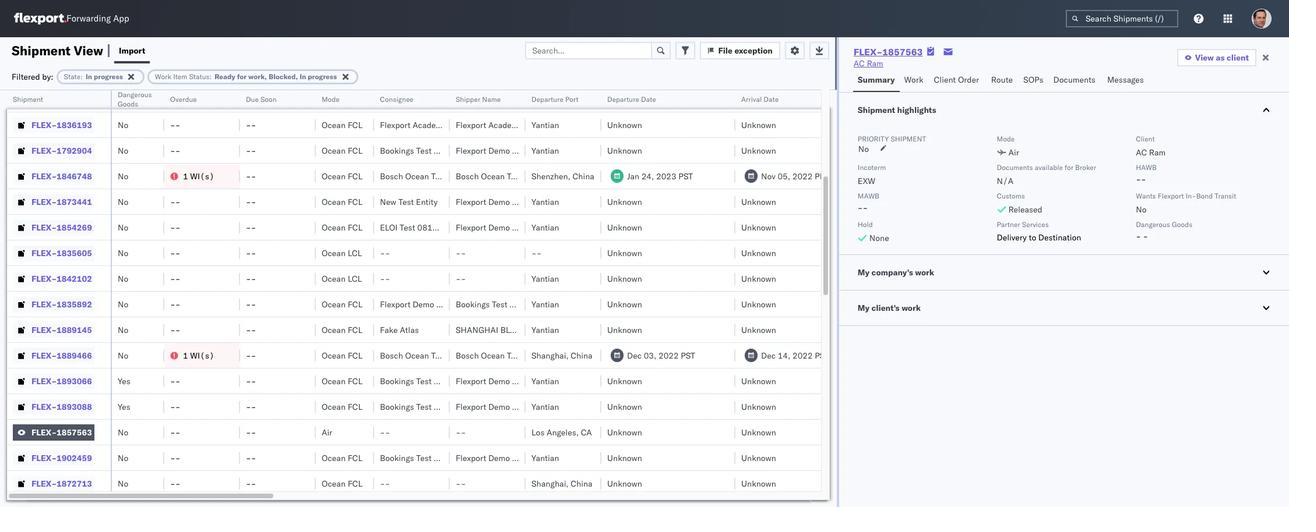 Task type: locate. For each thing, give the bounding box(es) containing it.
bookings test consignee for flex-1893066
[[380, 376, 473, 387]]

no for flex-1902459
[[118, 453, 128, 464]]

client up the hawb
[[1136, 135, 1155, 143]]

test
[[416, 145, 432, 156], [431, 171, 447, 182], [507, 171, 522, 182], [399, 197, 414, 207], [400, 222, 415, 233], [492, 299, 508, 310], [431, 351, 447, 361], [507, 351, 522, 361], [416, 376, 432, 387], [416, 402, 432, 412], [416, 453, 432, 464]]

1 date from the left
[[641, 95, 656, 104]]

ocean fcl for flex-1835892
[[322, 299, 363, 310]]

10 fcl from the top
[[348, 376, 363, 387]]

1 vertical spatial ram
[[1149, 147, 1166, 158]]

flex- down flex-1792904 button at the top left of the page
[[31, 171, 57, 182]]

2022 for 05,
[[793, 171, 813, 182]]

2 shanghai, from the top
[[532, 351, 569, 361]]

client left order
[[934, 75, 956, 85]]

1 vertical spatial wi(s)
[[190, 351, 214, 361]]

no for flex-1872713
[[118, 479, 128, 489]]

ocean for 1842102
[[322, 274, 346, 284]]

dec left 03,
[[627, 351, 642, 361]]

flex- up flex-1835892 'button'
[[31, 274, 57, 284]]

8 fcl from the top
[[348, 325, 363, 335]]

1 vertical spatial shanghai,
[[532, 351, 569, 361]]

wants flexport in-bond transit no
[[1136, 192, 1237, 215]]

2 1 wi(s) from the top
[[183, 351, 214, 361]]

1889145
[[57, 325, 92, 335]]

date inside button
[[641, 95, 656, 104]]

12 fcl from the top
[[348, 453, 363, 464]]

yantian for flex-1893066
[[532, 376, 559, 387]]

yantian for flex-1902459
[[532, 453, 559, 464]]

ac up summary
[[854, 58, 865, 69]]

my left client's
[[858, 303, 870, 313]]

my inside my company's work button
[[858, 267, 870, 278]]

1 departure from the left
[[532, 95, 564, 104]]

lcl for yantian
[[348, 274, 362, 284]]

1 horizontal spatial work
[[904, 75, 924, 85]]

flexport demo shipper co. for 1893066
[[456, 376, 554, 387]]

ocean for 1854269
[[322, 222, 346, 233]]

flex- inside button
[[31, 428, 57, 438]]

2 lcl from the top
[[348, 274, 362, 284]]

13 ocean fcl from the top
[[322, 479, 363, 489]]

1 academy from the left
[[413, 120, 447, 130]]

2 academy from the left
[[488, 120, 522, 130]]

flex- up flex-1893066 button
[[31, 351, 57, 361]]

in right the "blocked,"
[[300, 72, 306, 81]]

1 vertical spatial air
[[322, 428, 332, 438]]

work right client's
[[902, 303, 921, 313]]

1 lcl from the top
[[348, 248, 362, 259]]

9 resize handle column header from the left
[[722, 90, 736, 508]]

ocean lcl for yantian
[[322, 274, 362, 284]]

0 vertical spatial mode
[[322, 95, 340, 104]]

2 1 from the top
[[183, 351, 188, 361]]

documents inside documents button
[[1054, 75, 1096, 85]]

flex-1857563
[[854, 46, 923, 58], [31, 428, 92, 438]]

1857563 up work button
[[883, 46, 923, 58]]

order
[[958, 75, 979, 85]]

flex- down the flex-1902459 button
[[31, 479, 57, 489]]

shenzhen,
[[532, 171, 571, 182]]

ocean fcl for flex-1902459
[[322, 453, 363, 464]]

ocean fcl
[[322, 94, 363, 105], [322, 120, 363, 130], [322, 145, 363, 156], [322, 171, 363, 182], [322, 197, 363, 207], [322, 222, 363, 233], [322, 299, 363, 310], [322, 325, 363, 335], [322, 351, 363, 361], [322, 376, 363, 387], [322, 402, 363, 412], [322, 453, 363, 464], [322, 479, 363, 489]]

date for departure date
[[641, 95, 656, 104]]

ocean for 1889145
[[322, 325, 346, 335]]

0 horizontal spatial flex-1857563
[[31, 428, 92, 438]]

demo for 1854269
[[488, 222, 510, 233]]

1 horizontal spatial academy
[[488, 120, 522, 130]]

flex- up flex-1835605 button
[[31, 222, 57, 233]]

5 yantian from the top
[[532, 274, 559, 284]]

shipper inside button
[[456, 95, 480, 104]]

work
[[155, 72, 171, 81], [904, 75, 924, 85]]

shanghai, china down los angeles, ca
[[532, 479, 593, 489]]

1857563
[[883, 46, 923, 58], [57, 428, 92, 438]]

1 vertical spatial ocean lcl
[[322, 274, 362, 284]]

24,
[[642, 171, 654, 182]]

0 vertical spatial dangerous
[[118, 90, 152, 99]]

client inside button
[[934, 75, 956, 85]]

no for flex-1835892
[[118, 299, 128, 310]]

1893066
[[57, 376, 92, 387]]

shipment up by:
[[12, 42, 71, 59]]

unknown
[[607, 94, 642, 105], [741, 94, 776, 105], [607, 120, 642, 130], [741, 120, 776, 130], [607, 145, 642, 156], [741, 145, 776, 156], [607, 197, 642, 207], [741, 197, 776, 207], [607, 222, 642, 233], [741, 222, 776, 233], [607, 248, 642, 259], [741, 248, 776, 259], [607, 274, 642, 284], [741, 274, 776, 284], [607, 299, 642, 310], [741, 299, 776, 310], [607, 325, 642, 335], [741, 325, 776, 335], [607, 376, 642, 387], [741, 376, 776, 387], [607, 402, 642, 412], [741, 402, 776, 412], [607, 428, 642, 438], [741, 428, 776, 438], [607, 453, 642, 464], [741, 453, 776, 464], [607, 479, 642, 489], [741, 479, 776, 489]]

flex- for "flex-1857563" button at the bottom of the page
[[31, 428, 57, 438]]

services
[[1022, 220, 1049, 229]]

china for flex-1872713
[[571, 479, 593, 489]]

bookings for flex-1902459
[[380, 453, 414, 464]]

bosch up new
[[380, 171, 403, 182]]

1 shanghai, china from the top
[[532, 94, 593, 105]]

8 yantian from the top
[[532, 376, 559, 387]]

date inside "button"
[[764, 95, 779, 104]]

flex-1857563 up the ac ram
[[854, 46, 923, 58]]

2022
[[793, 171, 813, 182], [659, 351, 679, 361], [793, 351, 813, 361]]

1873441
[[57, 197, 92, 207]]

angeles,
[[547, 428, 579, 438]]

1835605
[[57, 248, 92, 259]]

resize handle column header for departure date
[[722, 90, 736, 508]]

0 vertical spatial my
[[858, 267, 870, 278]]

goods inside dangerous goods - -
[[1172, 220, 1193, 229]]

pst right 2023
[[679, 171, 693, 182]]

bosch down (us)
[[456, 171, 479, 182]]

departure inside departure date button
[[607, 95, 639, 104]]

flex- up flex-1889466 button
[[31, 325, 57, 335]]

nov 05, 2022 pdt
[[761, 171, 830, 182]]

7 ocean fcl from the top
[[322, 299, 363, 310]]

1 vertical spatial shipment
[[13, 95, 43, 104]]

13 fcl from the top
[[348, 479, 363, 489]]

9 ocean fcl from the top
[[322, 351, 363, 361]]

1 horizontal spatial for
[[1065, 163, 1074, 172]]

goods down "state : in progress"
[[118, 100, 138, 108]]

bosch down fake
[[380, 351, 403, 361]]

soon
[[261, 95, 277, 104]]

0 horizontal spatial in
[[86, 72, 92, 81]]

flex- down flex-1836193 button
[[31, 145, 57, 156]]

1 horizontal spatial documents
[[1054, 75, 1096, 85]]

12 ocean fcl from the top
[[322, 453, 363, 464]]

shipper for flex-1873441
[[512, 197, 541, 207]]

flexport for 1893066
[[456, 376, 486, 387]]

flex- up flex-1842102 "button"
[[31, 248, 57, 259]]

date
[[641, 95, 656, 104], [764, 95, 779, 104]]

atlas
[[400, 325, 419, 335]]

2 yes from the top
[[118, 402, 130, 412]]

ca
[[581, 428, 592, 438]]

arrival date
[[741, 95, 779, 104]]

departure for departure date
[[607, 95, 639, 104]]

1 horizontal spatial :
[[210, 72, 212, 81]]

0 horizontal spatial progress
[[94, 72, 123, 81]]

academy left (us)
[[413, 120, 447, 130]]

departure right port
[[607, 95, 639, 104]]

flex- up flex-1872713 'button'
[[31, 453, 57, 464]]

flex- down flex-1846748 'button'
[[31, 197, 57, 207]]

dec left 14,
[[761, 351, 776, 361]]

0 horizontal spatial client
[[934, 75, 956, 85]]

1 horizontal spatial mode
[[997, 135, 1015, 143]]

flexport demo shipper co. for 1893088
[[456, 402, 554, 412]]

ocean for 1893066
[[322, 376, 346, 387]]

5 resize handle column header from the left
[[360, 90, 374, 508]]

fcl for flex-1893088
[[348, 402, 363, 412]]

dangerous down import
[[118, 90, 152, 99]]

delivery
[[997, 233, 1027, 243]]

1 for 1846748
[[183, 171, 188, 182]]

co.
[[543, 145, 554, 156], [543, 197, 554, 207], [543, 222, 554, 233], [467, 299, 479, 310], [543, 376, 554, 387], [543, 402, 554, 412], [543, 453, 554, 464]]

dangerous for dangerous goods - -
[[1136, 220, 1170, 229]]

work for my client's work
[[902, 303, 921, 313]]

flex- down by:
[[31, 94, 57, 105]]

flex-1795440
[[31, 94, 92, 105]]

dangerous down the wants
[[1136, 220, 1170, 229]]

file exception button
[[700, 42, 780, 59], [700, 42, 780, 59]]

my company's work
[[858, 267, 934, 278]]

view up "state : in progress"
[[74, 42, 103, 59]]

2 yantian from the top
[[532, 145, 559, 156]]

0 vertical spatial flex-1857563
[[854, 46, 923, 58]]

4 ocean fcl from the top
[[322, 171, 363, 182]]

0 horizontal spatial work
[[155, 72, 171, 81]]

client
[[934, 75, 956, 85], [1136, 135, 1155, 143]]

flex-1836193 button
[[13, 117, 94, 133]]

--
[[170, 94, 180, 105], [246, 94, 256, 105], [380, 94, 390, 105], [456, 94, 466, 105], [170, 120, 180, 130], [246, 120, 256, 130], [170, 145, 180, 156], [246, 145, 256, 156], [246, 171, 256, 182], [170, 197, 180, 207], [246, 197, 256, 207], [170, 222, 180, 233], [246, 222, 256, 233], [170, 248, 180, 259], [246, 248, 256, 259], [380, 248, 390, 259], [456, 248, 466, 259], [532, 248, 542, 259], [170, 274, 180, 284], [246, 274, 256, 284], [380, 274, 390, 284], [456, 274, 466, 284], [170, 299, 180, 310], [246, 299, 256, 310], [170, 325, 180, 335], [246, 325, 256, 335], [246, 351, 256, 361], [170, 376, 180, 387], [246, 376, 256, 387], [170, 402, 180, 412], [246, 402, 256, 412], [170, 428, 180, 438], [246, 428, 256, 438], [380, 428, 390, 438], [456, 428, 466, 438], [170, 453, 180, 464], [246, 453, 256, 464], [170, 479, 180, 489], [246, 479, 256, 489], [380, 479, 390, 489], [456, 479, 466, 489]]

resize handle column header
[[97, 90, 111, 508], [150, 90, 164, 508], [226, 90, 240, 508], [302, 90, 316, 508], [360, 90, 374, 508], [436, 90, 450, 508], [512, 90, 526, 508], [588, 90, 602, 508], [722, 90, 736, 508]]

0 horizontal spatial mode
[[322, 95, 340, 104]]

1 ocean lcl from the top
[[322, 248, 362, 259]]

consignee inside button
[[380, 95, 414, 104]]

flex-
[[854, 46, 883, 58], [31, 94, 57, 105], [31, 120, 57, 130], [31, 145, 57, 156], [31, 171, 57, 182], [31, 197, 57, 207], [31, 222, 57, 233], [31, 248, 57, 259], [31, 274, 57, 284], [31, 299, 57, 310], [31, 325, 57, 335], [31, 351, 57, 361], [31, 376, 57, 387], [31, 402, 57, 412], [31, 428, 57, 438], [31, 453, 57, 464], [31, 479, 57, 489]]

11 fcl from the top
[[348, 402, 363, 412]]

1 vertical spatial flex-1857563
[[31, 428, 92, 438]]

china
[[571, 94, 593, 105], [573, 171, 594, 182], [571, 351, 593, 361], [571, 479, 593, 489]]

consignee button
[[374, 93, 438, 104]]

demo for 1893088
[[488, 402, 510, 412]]

1 horizontal spatial client
[[1136, 135, 1155, 143]]

1 vertical spatial my
[[858, 303, 870, 313]]

flex-1893088
[[31, 402, 92, 412]]

flex- down flex-1889466 button
[[31, 376, 57, 387]]

in-
[[1186, 192, 1196, 201]]

ocean for 1873441
[[322, 197, 346, 207]]

co. for 1873441
[[543, 197, 554, 207]]

bosch ocean test down atlas
[[380, 351, 447, 361]]

shanghai, for flex-1889466
[[532, 351, 569, 361]]

nov
[[761, 171, 776, 182]]

1 fcl from the top
[[348, 94, 363, 105]]

0 vertical spatial shipment
[[12, 42, 71, 59]]

in right state
[[86, 72, 92, 81]]

my inside my client's work button
[[858, 303, 870, 313]]

company's
[[872, 267, 913, 278]]

2 ocean fcl from the top
[[322, 120, 363, 130]]

sops button
[[1019, 69, 1049, 92]]

shipment up priority
[[858, 105, 895, 115]]

no for flex-1857563
[[118, 428, 128, 438]]

import button
[[114, 37, 150, 64]]

7 resize handle column header from the left
[[512, 90, 526, 508]]

0 vertical spatial ocean lcl
[[322, 248, 362, 259]]

arrival
[[741, 95, 762, 104]]

fcl for flex-1836193
[[348, 120, 363, 130]]

flex- up the ac ram
[[854, 46, 883, 58]]

ac ram link
[[854, 58, 884, 69]]

0 vertical spatial documents
[[1054, 75, 1096, 85]]

flexport demo shipper co.
[[456, 145, 554, 156], [456, 197, 554, 207], [456, 222, 554, 233], [380, 299, 479, 310], [456, 376, 554, 387], [456, 402, 554, 412], [456, 453, 554, 464]]

1 horizontal spatial goods
[[1172, 220, 1193, 229]]

china down search... text field
[[571, 94, 593, 105]]

ocean fcl for flex-1795440
[[322, 94, 363, 105]]

no for flex-1835605
[[118, 248, 128, 259]]

departure left port
[[532, 95, 564, 104]]

bosch ocean test down the shanghai
[[456, 351, 522, 361]]

1 vertical spatial yes
[[118, 402, 130, 412]]

flex-1893088 button
[[13, 399, 94, 415]]

0 vertical spatial ram
[[867, 58, 884, 69]]

4 yantian from the top
[[532, 222, 559, 233]]

exw
[[858, 176, 876, 187]]

wi(s) for flex-1889466
[[190, 351, 214, 361]]

flex- down flex-1893088 button
[[31, 428, 57, 438]]

wi(s)
[[190, 171, 214, 182], [190, 351, 214, 361]]

7 yantian from the top
[[532, 325, 559, 335]]

1 yes from the top
[[118, 376, 130, 387]]

1 horizontal spatial progress
[[308, 72, 337, 81]]

flex- down flex-1842102 "button"
[[31, 299, 57, 310]]

0 horizontal spatial date
[[641, 95, 656, 104]]

1 horizontal spatial dec
[[761, 351, 776, 361]]

0 horizontal spatial 1857563
[[57, 428, 92, 438]]

flex-1872713
[[31, 479, 92, 489]]

6 fcl from the top
[[348, 222, 363, 233]]

ram up the hawb
[[1149, 147, 1166, 158]]

2 departure from the left
[[607, 95, 639, 104]]

fcl for flex-1795440
[[348, 94, 363, 105]]

yes right 1893066
[[118, 376, 130, 387]]

1 horizontal spatial date
[[764, 95, 779, 104]]

2022 right 05,
[[793, 171, 813, 182]]

my for my client's work
[[858, 303, 870, 313]]

work right company's
[[915, 267, 934, 278]]

5 ocean fcl from the top
[[322, 197, 363, 207]]

1 resize handle column header from the left
[[97, 90, 111, 508]]

0 vertical spatial 1
[[183, 171, 188, 182]]

1 horizontal spatial departure
[[607, 95, 639, 104]]

resize handle column header for consignee
[[436, 90, 450, 508]]

1 ocean fcl from the top
[[322, 94, 363, 105]]

2 shanghai, china from the top
[[532, 351, 593, 361]]

file
[[718, 45, 733, 56]]

7 fcl from the top
[[348, 299, 363, 310]]

10 ocean fcl from the top
[[322, 376, 363, 387]]

ocean for 1835892
[[322, 299, 346, 310]]

flex- down flex-1795440 button
[[31, 120, 57, 130]]

ocean for 1835605
[[322, 248, 346, 259]]

co. for 1854269
[[543, 222, 554, 233]]

0 vertical spatial client
[[934, 75, 956, 85]]

0 horizontal spatial dec
[[627, 351, 642, 361]]

mode
[[322, 95, 340, 104], [997, 135, 1015, 143]]

flex- for flex-1835605 button
[[31, 248, 57, 259]]

2022 right 14,
[[793, 351, 813, 361]]

shanghai, china
[[532, 94, 593, 105], [532, 351, 593, 361], [532, 479, 593, 489]]

view left the 'as'
[[1195, 52, 1214, 63]]

2 ocean lcl from the top
[[322, 274, 362, 284]]

work left item
[[155, 72, 171, 81]]

2 my from the top
[[858, 303, 870, 313]]

documents up n/a
[[997, 163, 1033, 172]]

goods inside dangerous goods
[[118, 100, 138, 108]]

0 horizontal spatial academy
[[413, 120, 447, 130]]

1 1 from the top
[[183, 171, 188, 182]]

ram up summary
[[867, 58, 884, 69]]

progress up dangerous goods
[[94, 72, 123, 81]]

pst right 14,
[[815, 351, 829, 361]]

shanghai, up ltd.
[[532, 94, 569, 105]]

1 in from the left
[[86, 72, 92, 81]]

consignee for flex-1792904
[[434, 145, 473, 156]]

2022 right 03,
[[659, 351, 679, 361]]

1857563 inside button
[[57, 428, 92, 438]]

yantian for flex-1792904
[[532, 145, 559, 156]]

0 vertical spatial yes
[[118, 376, 130, 387]]

arrival date button
[[736, 93, 858, 104]]

1 horizontal spatial ram
[[1149, 147, 1166, 158]]

dec for dec 14, 2022 pst
[[761, 351, 776, 361]]

flex-1842102
[[31, 274, 92, 284]]

dangerous for dangerous goods
[[118, 90, 152, 99]]

2 resize handle column header from the left
[[150, 90, 164, 508]]

2 vertical spatial shipment
[[858, 105, 895, 115]]

1857563 up 1902459
[[57, 428, 92, 438]]

ocean fcl for flex-1893088
[[322, 402, 363, 412]]

1 horizontal spatial in
[[300, 72, 306, 81]]

3 yantian from the top
[[532, 197, 559, 207]]

flex- for flex-1836193 button
[[31, 120, 57, 130]]

2 wi(s) from the top
[[190, 351, 214, 361]]

3 fcl from the top
[[348, 145, 363, 156]]

1 vertical spatial dangerous
[[1136, 220, 1170, 229]]

6 ocean fcl from the top
[[322, 222, 363, 233]]

shanghai, china down ltd
[[532, 351, 593, 361]]

1 vertical spatial mode
[[997, 135, 1015, 143]]

shanghai, down los angeles, ca
[[532, 479, 569, 489]]

summary
[[858, 75, 895, 85]]

10 yantian from the top
[[532, 453, 559, 464]]

shipment button
[[7, 93, 99, 104]]

8 ocean fcl from the top
[[322, 325, 363, 335]]

flex-1835892
[[31, 299, 92, 310]]

co.,
[[544, 325, 561, 335]]

shipper name
[[456, 95, 501, 104]]

1 dec from the left
[[627, 351, 642, 361]]

1 my from the top
[[858, 267, 870, 278]]

shanghai, china up ltd.
[[532, 94, 593, 105]]

0 vertical spatial lcl
[[348, 248, 362, 259]]

9 fcl from the top
[[348, 351, 363, 361]]

flex-1893066 button
[[13, 373, 94, 390]]

by:
[[42, 71, 53, 82]]

flexport demo shipper co. for 1854269
[[456, 222, 554, 233]]

shanghai, down co.,
[[532, 351, 569, 361]]

1 vertical spatial lcl
[[348, 274, 362, 284]]

shipper for flex-1792904
[[512, 145, 541, 156]]

Search Shipments (/) text field
[[1066, 10, 1179, 27]]

1 wi(s)
[[183, 171, 214, 182], [183, 351, 214, 361]]

progress up mode 'button'
[[308, 72, 337, 81]]

11 ocean fcl from the top
[[322, 402, 363, 412]]

filtered
[[12, 71, 40, 82]]

co. for 1902459
[[543, 453, 554, 464]]

9 yantian from the top
[[532, 402, 559, 412]]

flex- for flex-1835892 'button'
[[31, 299, 57, 310]]

for
[[237, 72, 247, 81], [1065, 163, 1074, 172]]

3 shanghai, china from the top
[[532, 479, 593, 489]]

0 vertical spatial shanghai, china
[[532, 94, 593, 105]]

0 horizontal spatial documents
[[997, 163, 1033, 172]]

: up the 1795440
[[81, 72, 83, 81]]

0 vertical spatial goods
[[118, 100, 138, 108]]

0 horizontal spatial :
[[81, 72, 83, 81]]

flex-1857563 link
[[854, 46, 923, 58]]

goods down wants flexport in-bond transit no
[[1172, 220, 1193, 229]]

0 vertical spatial 1 wi(s)
[[183, 171, 214, 182]]

flex-1889145
[[31, 325, 92, 335]]

bosch down the shanghai
[[456, 351, 479, 361]]

6 yantian from the top
[[532, 299, 559, 310]]

1 horizontal spatial view
[[1195, 52, 1214, 63]]

0 vertical spatial ac
[[854, 58, 865, 69]]

1 yantian from the top
[[532, 120, 559, 130]]

yes right 1893088
[[118, 402, 130, 412]]

pst for jan 24, 2023 pst
[[679, 171, 693, 182]]

0 vertical spatial work
[[915, 267, 934, 278]]

1 vertical spatial for
[[1065, 163, 1074, 172]]

demo for 1893066
[[488, 376, 510, 387]]

state
[[64, 72, 81, 81]]

shipment highlights button
[[839, 93, 1289, 128]]

ready
[[215, 72, 235, 81]]

dangerous inside button
[[118, 90, 152, 99]]

0 horizontal spatial dangerous
[[118, 90, 152, 99]]

5 fcl from the top
[[348, 197, 363, 207]]

0 horizontal spatial for
[[237, 72, 247, 81]]

flex- for flex-1893066 button
[[31, 376, 57, 387]]

ac up the hawb
[[1136, 147, 1147, 158]]

1 vertical spatial documents
[[997, 163, 1033, 172]]

name
[[482, 95, 501, 104]]

0 vertical spatial shanghai,
[[532, 94, 569, 105]]

flex-1857563 down flex-1893088
[[31, 428, 92, 438]]

flex-1873441 button
[[13, 194, 94, 210]]

3 shanghai, from the top
[[532, 479, 569, 489]]

1 vertical spatial work
[[902, 303, 921, 313]]

released
[[1009, 205, 1043, 215]]

china right shenzhen,
[[573, 171, 594, 182]]

dangerous goods button
[[112, 88, 160, 109]]

shanghai, china for flex-1889466
[[532, 351, 593, 361]]

summary button
[[853, 69, 900, 92]]

in
[[86, 72, 92, 81], [300, 72, 306, 81]]

state : in progress
[[64, 72, 123, 81]]

shipment view
[[12, 42, 103, 59]]

shipper name button
[[450, 93, 514, 104]]

for left work,
[[237, 72, 247, 81]]

1 1 wi(s) from the top
[[183, 171, 214, 182]]

1 wi(s) from the top
[[190, 171, 214, 182]]

2 dec from the left
[[761, 351, 776, 361]]

1 vertical spatial client
[[1136, 135, 1155, 143]]

2 vertical spatial shanghai,
[[532, 479, 569, 489]]

1 vertical spatial goods
[[1172, 220, 1193, 229]]

view as client button
[[1177, 49, 1257, 66]]

no
[[118, 94, 128, 105], [118, 120, 128, 130], [859, 144, 869, 154], [118, 145, 128, 156], [118, 171, 128, 182], [118, 197, 128, 207], [1136, 205, 1147, 215], [118, 222, 128, 233], [118, 248, 128, 259], [118, 274, 128, 284], [118, 299, 128, 310], [118, 325, 128, 335], [118, 351, 128, 361], [118, 428, 128, 438], [118, 453, 128, 464], [118, 479, 128, 489]]

1 vertical spatial 1857563
[[57, 428, 92, 438]]

work
[[915, 267, 934, 278], [902, 303, 921, 313]]

1 for 1889466
[[183, 351, 188, 361]]

0 vertical spatial 1857563
[[883, 46, 923, 58]]

1 horizontal spatial flex-1857563
[[854, 46, 923, 58]]

file exception
[[718, 45, 773, 56]]

academy right 'inc.'
[[488, 120, 522, 130]]

8 resize handle column header from the left
[[588, 90, 602, 508]]

pst right 03,
[[681, 351, 695, 361]]

2 vertical spatial shanghai, china
[[532, 479, 593, 489]]

work inside button
[[904, 75, 924, 85]]

1 vertical spatial ac
[[1136, 147, 1147, 158]]

documents inside documents available for broker n/a
[[997, 163, 1033, 172]]

1 shanghai, from the top
[[532, 94, 569, 105]]

filtered by:
[[12, 71, 53, 82]]

for left broker
[[1065, 163, 1074, 172]]

flexport demo shipper co. for 1792904
[[456, 145, 554, 156]]

: left 'ready'
[[210, 72, 212, 81]]

1 vertical spatial 1 wi(s)
[[183, 351, 214, 361]]

incoterm
[[858, 163, 886, 172]]

documents up shipment highlights button
[[1054, 75, 1096, 85]]

demo for 1792904
[[488, 145, 510, 156]]

1 horizontal spatial air
[[1009, 147, 1019, 158]]

1 horizontal spatial ac
[[1136, 147, 1147, 158]]

no for flex-1842102
[[118, 274, 128, 284]]

6 resize handle column header from the left
[[436, 90, 450, 508]]

shipment down filtered
[[13, 95, 43, 104]]

0 horizontal spatial departure
[[532, 95, 564, 104]]

bosch ocean test
[[380, 171, 447, 182], [456, 171, 522, 182], [380, 351, 447, 361], [456, 351, 522, 361]]

4 fcl from the top
[[348, 171, 363, 182]]

work up "highlights"
[[904, 75, 924, 85]]

departure inside departure port button
[[532, 95, 564, 104]]

flex- inside "button"
[[31, 274, 57, 284]]

no for flex-1846748
[[118, 171, 128, 182]]

1 : from the left
[[81, 72, 83, 81]]

flex- up "flex-1857563" button at the bottom of the page
[[31, 402, 57, 412]]

1 horizontal spatial dangerous
[[1136, 220, 1170, 229]]

2 date from the left
[[764, 95, 779, 104]]

0 horizontal spatial goods
[[118, 100, 138, 108]]

pst for dec 03, 2022 pst
[[681, 351, 695, 361]]

yantian for flex-1854269
[[532, 222, 559, 233]]

2 in from the left
[[300, 72, 306, 81]]

0 vertical spatial wi(s)
[[190, 171, 214, 182]]

1 vertical spatial shanghai, china
[[532, 351, 593, 361]]

china down ca
[[571, 479, 593, 489]]

shipper
[[456, 95, 480, 104], [512, 145, 541, 156], [512, 197, 541, 207], [512, 222, 541, 233], [436, 299, 465, 310], [512, 376, 541, 387], [512, 402, 541, 412], [512, 453, 541, 464]]

3 ocean fcl from the top
[[322, 145, 363, 156]]

2 fcl from the top
[[348, 120, 363, 130]]

0 horizontal spatial air
[[322, 428, 332, 438]]

client inside client ac ram incoterm exw
[[1136, 135, 1155, 143]]

ocean fcl for flex-1792904
[[322, 145, 363, 156]]

1 vertical spatial 1
[[183, 351, 188, 361]]

china down ltd
[[571, 351, 593, 361]]

dangerous inside dangerous goods - -
[[1136, 220, 1170, 229]]

flex- for flex-1846748 'button'
[[31, 171, 57, 182]]

my left company's
[[858, 267, 870, 278]]



Task type: vqa. For each thing, say whether or not it's contained in the screenshot.
summary
yes



Task type: describe. For each thing, give the bounding box(es) containing it.
goods for dangerous goods
[[118, 100, 138, 108]]

work for work item status : ready for work, blocked, in progress
[[155, 72, 171, 81]]

bosch ocean test up new test entity
[[380, 171, 447, 182]]

wi(s) for flex-1846748
[[190, 171, 214, 182]]

ocean for 1795440
[[322, 94, 346, 105]]

dangerous goods
[[118, 90, 152, 108]]

flex-1873441
[[31, 197, 92, 207]]

new test entity
[[380, 197, 438, 207]]

fcl for flex-1902459
[[348, 453, 363, 464]]

my for my company's work
[[858, 267, 870, 278]]

exception
[[735, 45, 773, 56]]

14,
[[778, 351, 791, 361]]

messages button
[[1103, 69, 1150, 92]]

flex-1835605 button
[[13, 245, 94, 261]]

work for work
[[904, 75, 924, 85]]

forwarding app
[[66, 13, 129, 24]]

item
[[173, 72, 187, 81]]

lcl for --
[[348, 248, 362, 259]]

flexport for 1893088
[[456, 402, 486, 412]]

flex-1846748 button
[[13, 168, 94, 184]]

1872713
[[57, 479, 92, 489]]

yantian for flex-1835892
[[532, 299, 559, 310]]

client for order
[[934, 75, 956, 85]]

fcl for flex-1889145
[[348, 325, 363, 335]]

no for flex-1873441
[[118, 197, 128, 207]]

app
[[113, 13, 129, 24]]

yantian for flex-1893088
[[532, 402, 559, 412]]

customs
[[997, 192, 1025, 201]]

shanghai, for flex-1872713
[[532, 479, 569, 489]]

shenzhen, china
[[532, 171, 594, 182]]

shipper for flex-1893066
[[512, 376, 541, 387]]

flexport academy (sz) ltd.
[[456, 120, 561, 130]]

pst for dec 14, 2022 pst
[[815, 351, 829, 361]]

ocean for 1872713
[[322, 479, 346, 489]]

shanghai, for flex-1795440
[[532, 94, 569, 105]]

route button
[[987, 69, 1019, 92]]

1854269
[[57, 222, 92, 233]]

documents available for broker n/a
[[997, 163, 1096, 187]]

work,
[[248, 72, 267, 81]]

flexport for 1836193
[[456, 120, 486, 130]]

05,
[[778, 171, 790, 182]]

client for ac
[[1136, 135, 1155, 143]]

priority shipment
[[858, 135, 926, 143]]

inc.
[[472, 120, 486, 130]]

ocean fcl for flex-1872713
[[322, 479, 363, 489]]

due
[[246, 95, 259, 104]]

(us)
[[449, 120, 470, 130]]

priority
[[858, 135, 889, 143]]

forwarding app link
[[14, 13, 129, 24]]

flex- for flex-1889145 button
[[31, 325, 57, 335]]

flex-1889145 button
[[13, 322, 94, 338]]

mode inside 'button'
[[322, 95, 340, 104]]

0 vertical spatial air
[[1009, 147, 1019, 158]]

flex-1902459
[[31, 453, 92, 464]]

ocean fcl for flex-1889145
[[322, 325, 363, 335]]

new
[[380, 197, 396, 207]]

1846748
[[57, 171, 92, 182]]

1795440
[[57, 94, 92, 105]]

for inside documents available for broker n/a
[[1065, 163, 1074, 172]]

0 vertical spatial for
[[237, 72, 247, 81]]

flex-1857563 inside button
[[31, 428, 92, 438]]

shanghai bluetech co., ltd
[[456, 325, 577, 335]]

academy for (sz)
[[488, 120, 522, 130]]

flexport for 1902459
[[456, 453, 486, 464]]

china for flex-1795440
[[571, 94, 593, 105]]

flex- for flex-1795440 button
[[31, 94, 57, 105]]

ram inside client ac ram incoterm exw
[[1149, 147, 1166, 158]]

1 progress from the left
[[94, 72, 123, 81]]

flexport academy (us) inc.
[[380, 120, 486, 130]]

none
[[870, 233, 889, 244]]

documents for documents
[[1054, 75, 1096, 85]]

route
[[991, 75, 1013, 85]]

yantian for flex-1873441
[[532, 197, 559, 207]]

bosch ocean test down 'inc.'
[[456, 171, 522, 182]]

fcl for flex-1893066
[[348, 376, 363, 387]]

0 horizontal spatial ac
[[854, 58, 865, 69]]

transit
[[1215, 192, 1237, 201]]

academy for (us)
[[413, 120, 447, 130]]

bookings for flex-1893066
[[380, 376, 414, 387]]

pdt
[[815, 171, 830, 182]]

los
[[532, 428, 545, 438]]

flexport. image
[[14, 13, 66, 24]]

1 wi(s) for 1889466
[[183, 351, 214, 361]]

2022 for 14,
[[793, 351, 813, 361]]

bookings for flex-1792904
[[380, 145, 414, 156]]

to
[[1029, 233, 1037, 243]]

work item status : ready for work, blocked, in progress
[[155, 72, 337, 81]]

3 resize handle column header from the left
[[226, 90, 240, 508]]

dangerous goods - -
[[1136, 220, 1193, 242]]

messages
[[1107, 75, 1144, 85]]

yes for flex-1893088
[[118, 402, 130, 412]]

ocean fcl for flex-1873441
[[322, 197, 363, 207]]

2 : from the left
[[210, 72, 212, 81]]

flexport inside wants flexport in-bond transit no
[[1158, 192, 1184, 201]]

flex-1792904 button
[[13, 143, 94, 159]]

resize handle column header for departure port
[[588, 90, 602, 508]]

consignee for flex-1893066
[[434, 376, 473, 387]]

flexport for 1792904
[[456, 145, 486, 156]]

hawb
[[1136, 163, 1157, 172]]

1792904
[[57, 145, 92, 156]]

documents button
[[1049, 69, 1103, 92]]

no for flex-1854269
[[118, 222, 128, 233]]

shanghai
[[456, 325, 498, 335]]

no for flex-1795440
[[118, 94, 128, 105]]

shipment for shipment highlights
[[858, 105, 895, 115]]

4 resize handle column header from the left
[[302, 90, 316, 508]]

client order button
[[929, 69, 987, 92]]

flex-1854269 button
[[13, 219, 94, 236]]

overdue
[[170, 95, 197, 104]]

client ac ram incoterm exw
[[858, 135, 1166, 187]]

flex-1893066
[[31, 376, 92, 387]]

fcl for flex-1792904
[[348, 145, 363, 156]]

ocean fcl for flex-1893066
[[322, 376, 363, 387]]

bookings for flex-1893088
[[380, 402, 414, 412]]

ocean for 1893088
[[322, 402, 346, 412]]

co. for 1893088
[[543, 402, 554, 412]]

bookings test consignee for flex-1902459
[[380, 453, 473, 464]]

ocean for 1836193
[[322, 120, 346, 130]]

no for flex-1889145
[[118, 325, 128, 335]]

ocean lcl for --
[[322, 248, 362, 259]]

jan 24, 2023 pst
[[627, 171, 693, 182]]

dec 14, 2022 pst
[[761, 351, 829, 361]]

hold
[[858, 220, 873, 229]]

entity
[[416, 197, 438, 207]]

destination
[[1039, 233, 1082, 243]]

view inside button
[[1195, 52, 1214, 63]]

no inside wants flexport in-bond transit no
[[1136, 205, 1147, 215]]

ocean fcl for flex-1836193
[[322, 120, 363, 130]]

1 horizontal spatial 1857563
[[883, 46, 923, 58]]

departure date
[[607, 95, 656, 104]]

yantian for flex-1889145
[[532, 325, 559, 335]]

departure for departure port
[[532, 95, 564, 104]]

shipper for flex-1893088
[[512, 402, 541, 412]]

los angeles, ca
[[532, 428, 592, 438]]

ocean fcl for flex-1854269
[[322, 222, 363, 233]]

jan
[[627, 171, 639, 182]]

1 wi(s) for 1846748
[[183, 171, 214, 182]]

2022 for 03,
[[659, 351, 679, 361]]

yantian for flex-1842102
[[532, 274, 559, 284]]

highlights
[[897, 105, 936, 115]]

0 horizontal spatial view
[[74, 42, 103, 59]]

flex- for flex-1854269 button
[[31, 222, 57, 233]]

2 progress from the left
[[308, 72, 337, 81]]

client's
[[872, 303, 900, 313]]

fcl for flex-1873441
[[348, 197, 363, 207]]

shipper for flex-1902459
[[512, 453, 541, 464]]

mode button
[[316, 93, 363, 104]]

forwarding
[[66, 13, 111, 24]]

eloi
[[380, 222, 398, 233]]

flex-1902459 button
[[13, 450, 94, 467]]

flex-1836193
[[31, 120, 92, 130]]

flex- for flex-1792904 button at the top left of the page
[[31, 145, 57, 156]]

flex-1842102 button
[[13, 271, 94, 287]]

shipment for shipment view
[[12, 42, 71, 59]]

flex-1792904
[[31, 145, 92, 156]]

ocean for 1846748
[[322, 171, 346, 182]]

mawb --
[[858, 192, 880, 213]]

resize handle column header for dangerous goods
[[150, 90, 164, 508]]

0 horizontal spatial ram
[[867, 58, 884, 69]]

flexport for 1854269
[[456, 222, 486, 233]]

no for flex-1792904
[[118, 145, 128, 156]]

bluetech
[[501, 325, 542, 335]]

flex-1889466 button
[[13, 348, 94, 364]]

ltd
[[563, 325, 577, 335]]

1902459
[[57, 453, 92, 464]]

china for flex-1846748
[[573, 171, 594, 182]]

ac inside client ac ram incoterm exw
[[1136, 147, 1147, 158]]

ocean for 1792904
[[322, 145, 346, 156]]

1893088
[[57, 402, 92, 412]]

co. for 1792904
[[543, 145, 554, 156]]

ocean for 1889466
[[322, 351, 346, 361]]

shanghai, china for flex-1795440
[[532, 94, 593, 105]]

ocean fcl for flex-1846748
[[322, 171, 363, 182]]

flex- for flex-1893088 button
[[31, 402, 57, 412]]

Search... text field
[[525, 42, 653, 59]]

n/a
[[997, 176, 1014, 187]]

flex-1846748
[[31, 171, 92, 182]]

flex-1857563 button
[[13, 425, 94, 441]]



